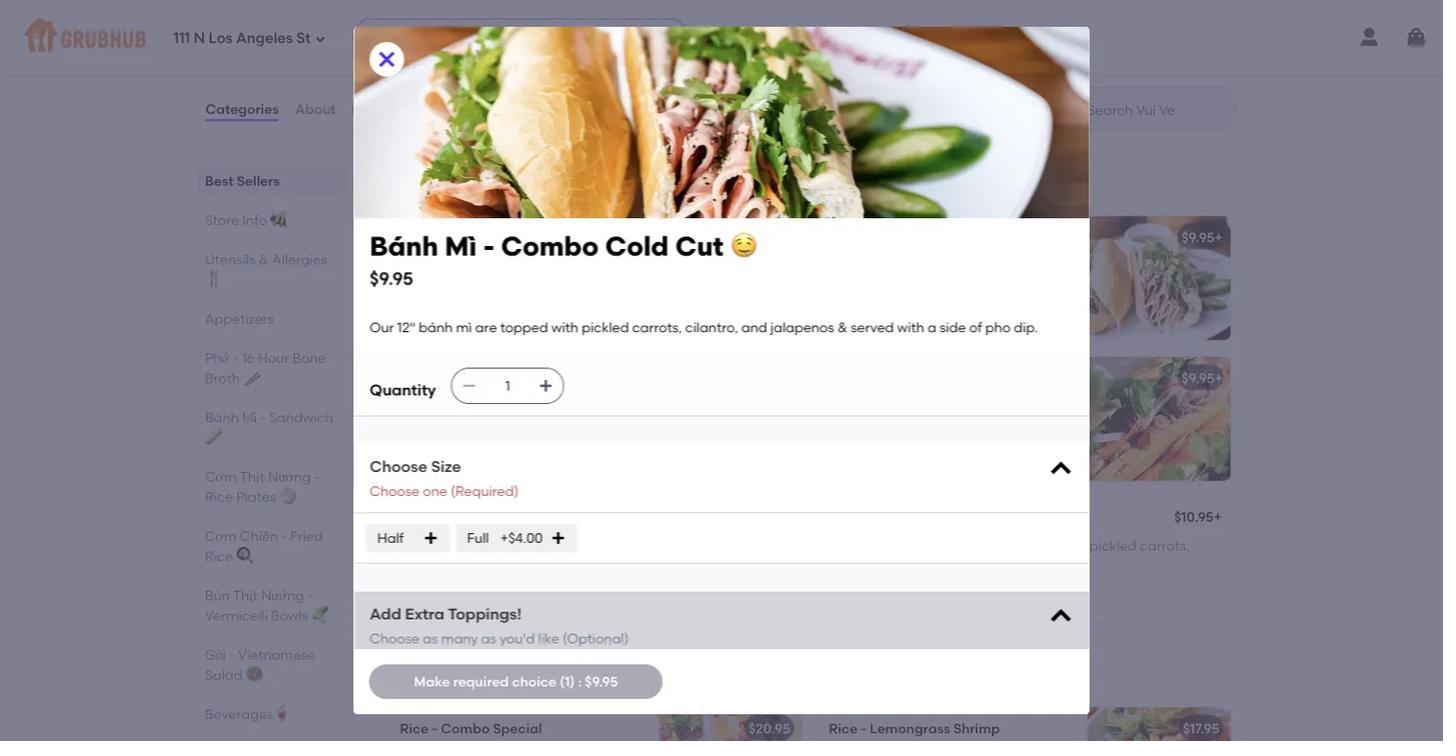 Task type: locate. For each thing, give the bounding box(es) containing it.
0 vertical spatial shrimp
[[858, 19, 905, 35]]

0 horizontal spatial shrimp
[[858, 19, 905, 35]]

1 horizontal spatial cơm thịt nướng - rice plates 🍚
[[385, 662, 703, 687]]

0 vertical spatial 🍚
[[279, 489, 292, 505]]

mì inside vegetarian! our 12" bánh mì are topped with pickled carrots, cilantro, and jalapenos.
[[565, 256, 581, 272]]

plates up the chiên
[[236, 489, 276, 505]]

combo for bánh mì - combo cold cut 🤤 $9.95
[[501, 230, 598, 262]]

basil, for phở shrimp 🍤
[[1030, 46, 1064, 62]]

2 horizontal spatial phở
[[829, 19, 855, 35]]

🍚
[[279, 489, 292, 505], [682, 662, 703, 687]]

(gf) served with bean sprouts, basil, limes and jalapenos. for breast
[[400, 50, 635, 86]]

cơm thịt nướng - rice plates 🍚 up the chiên
[[205, 468, 320, 505]]

2 vertical spatial cơm
[[385, 662, 432, 687]]

🍳
[[530, 229, 544, 245], [236, 548, 249, 564]]

fried left 'egg'
[[465, 229, 498, 245]]

1 horizontal spatial as
[[481, 630, 496, 647]]

1 horizontal spatial cold
[[946, 229, 978, 245]]

0 horizontal spatial combo
[[441, 720, 490, 736]]

nướng for bún thịt nướng - vermicelli bowls 🥒 tab
[[261, 587, 304, 603]]

thịt
[[239, 468, 264, 485], [232, 587, 258, 603], [436, 662, 475, 687]]

sandwich up 'egg'
[[484, 171, 584, 195]]

bánh mì - fried egg 🍳
[[400, 229, 544, 245]]

cơm inside cơm chiên - fried rice 🍳
[[205, 528, 236, 544]]

allergies
[[272, 251, 327, 267]]

(1)
[[560, 674, 575, 690]]

1 vertical spatial best
[[411, 491, 436, 505]]

1 horizontal spatial limes
[[1068, 46, 1101, 62]]

-
[[471, 171, 479, 195], [456, 229, 462, 245], [885, 229, 891, 245], [483, 230, 494, 262], [232, 350, 238, 366], [456, 370, 462, 386], [260, 409, 265, 425], [314, 468, 320, 485], [885, 510, 891, 527], [456, 514, 462, 531], [281, 528, 287, 544], [307, 587, 313, 603], [229, 647, 235, 663], [551, 662, 560, 687], [432, 720, 438, 736], [861, 720, 867, 736]]

as down toppings!
[[481, 630, 496, 647]]

1 vertical spatial 🍳
[[236, 548, 249, 564]]

combo
[[894, 229, 943, 245], [501, 230, 598, 262], [441, 720, 490, 736]]

limes for phở chicken breast
[[400, 69, 434, 86]]

phở chicken breast image
[[659, 6, 802, 131]]

rice  - lemongrass shrimp image
[[1088, 707, 1231, 741]]

0 horizontal spatial (gf) served with bean sprouts, basil, limes and jalapenos.
[[400, 50, 635, 86]]

0 vertical spatial thịt
[[239, 468, 264, 485]]

0 horizontal spatial bánh mì - sandwich 🥖
[[205, 409, 333, 445]]

served for chicken
[[431, 50, 476, 66]]

thịt up vermicelli
[[232, 587, 258, 603]]

🥖 down broth
[[205, 429, 218, 445]]

served down phở shrimp 🍤
[[860, 46, 905, 62]]

braised
[[465, 370, 515, 386]]

Search Vui Ve search field
[[1086, 101, 1232, 119]]

are
[[584, 256, 606, 272], [935, 256, 957, 272], [475, 319, 497, 336], [506, 397, 527, 413], [935, 397, 957, 413], [983, 538, 1005, 554], [506, 541, 527, 558]]

1 horizontal spatial basil,
[[1030, 46, 1064, 62]]

🍳 down the chiên
[[236, 548, 249, 564]]

0 horizontal spatial bean
[[510, 50, 544, 66]]

2 vertical spatial thịt
[[436, 662, 475, 687]]

served down phở chicken breast
[[431, 50, 476, 66]]

🥖
[[588, 171, 609, 195], [205, 429, 218, 445]]

😍
[[599, 370, 612, 386]]

1 vertical spatial limes
[[400, 69, 434, 86]]

1 vertical spatial nướng
[[261, 587, 304, 603]]

0 horizontal spatial fried
[[290, 528, 323, 544]]

0 vertical spatial chicken
[[429, 23, 483, 39]]

cut inside bánh mì - combo cold cut 🤤 $9.95
[[675, 230, 723, 262]]

mì
[[442, 171, 466, 195], [437, 229, 453, 245], [866, 229, 882, 245], [445, 230, 477, 262], [437, 370, 453, 386], [242, 409, 256, 425], [866, 510, 882, 527], [437, 514, 453, 531]]

1 horizontal spatial shrimp
[[954, 720, 1000, 736]]

0 horizontal spatial cold
[[605, 230, 669, 262]]

cơm inside cơm thịt nướng - rice plates 🍚 tab
[[205, 468, 236, 485]]

0 horizontal spatial cut
[[675, 230, 723, 262]]

angeles
[[236, 30, 293, 47]]

- inside bánh mì - combo cold cut 🤤 $9.95
[[483, 230, 494, 262]]

cut for bánh mì - combo cold cut 🤤 $9.95
[[675, 230, 723, 262]]

1 vertical spatial plates
[[614, 662, 678, 687]]

bánh
[[528, 256, 562, 272], [878, 256, 912, 272], [418, 319, 452, 336], [449, 397, 483, 413], [878, 397, 912, 413], [927, 538, 961, 554], [449, 541, 483, 558]]

pickled inside vegan! our 12" bánh mì are topped with pickled carrots, cilantro, and jalapenos.
[[1090, 538, 1137, 554]]

- inside cơm chiên - fried rice 🍳
[[281, 528, 287, 544]]

🍳 right 'egg'
[[530, 229, 544, 245]]

thịt for cơm thịt nướng - rice plates 🍚 tab
[[239, 468, 264, 485]]

reviews
[[352, 101, 405, 117]]

jalapenos. inside vegetarian! our 12" bánh mì are topped with pickled carrots, cilantro, and jalapenos.
[[429, 295, 496, 311]]

- inside bún thịt nướng - vermicelli bowls 🥒
[[307, 587, 313, 603]]

sprouts, for phở chicken breast
[[547, 50, 598, 66]]

phở
[[829, 19, 855, 35], [400, 23, 426, 39], [205, 350, 229, 366]]

choose
[[369, 458, 427, 476], [369, 483, 419, 499], [369, 630, 419, 647]]

bánh
[[385, 171, 437, 195], [400, 229, 434, 245], [829, 229, 863, 245], [369, 230, 438, 262], [400, 370, 434, 386], [205, 409, 238, 425], [829, 510, 863, 527], [400, 514, 434, 531]]

jalapenos.
[[1134, 46, 1201, 62], [466, 69, 533, 86], [429, 295, 496, 311], [914, 557, 981, 573]]

phở inside phở - 16 hour bone broth 🥢
[[205, 350, 229, 366]]

1 vertical spatial cơm thịt nướng - rice plates 🍚
[[385, 662, 703, 687]]

served inside (gf) served with bean sprouts, basil, limes and jalapenos.
[[431, 50, 476, 66]]

cơm for cơm thịt nướng - rice plates 🍚 tab
[[205, 468, 236, 485]]

3 choose from the top
[[369, 630, 419, 647]]

phở up broth
[[205, 350, 229, 366]]

0 vertical spatial 🥖
[[588, 171, 609, 195]]

1 vertical spatial lemongrass
[[870, 720, 951, 736]]

🍳 for rice
[[236, 548, 249, 564]]

our inside vegetarian! our 12" bánh mì are topped with pickled carrots, cilantro, and jalapenos.
[[479, 256, 503, 272]]

0 horizontal spatial 🥖
[[205, 429, 218, 445]]

cold inside bánh mì - combo cold cut 🤤 $9.95
[[605, 230, 669, 262]]

2 vertical spatial fried
[[290, 528, 323, 544]]

+
[[786, 19, 794, 35], [786, 229, 794, 245], [1215, 229, 1223, 245], [1215, 370, 1223, 386], [1214, 508, 1222, 525], [786, 510, 794, 527]]

1 horizontal spatial sandwich
[[484, 171, 584, 195]]

cilantro,
[[585, 275, 638, 292], [933, 275, 986, 292], [685, 319, 738, 336], [503, 416, 556, 432], [933, 416, 986, 432], [829, 557, 882, 573], [503, 561, 556, 577]]

- inside gỏi - vietnamese salad 🥗
[[229, 647, 235, 663]]

best inside tab
[[205, 172, 233, 189]]

cơm left the chiên
[[205, 528, 236, 544]]

vegetarian! our 12" bánh mì are topped with pickled carrots, cilantro, and jalapenos.
[[400, 256, 638, 311]]

bánh mì - sandwich 🥖 tab
[[205, 407, 339, 447]]

fried
[[465, 229, 498, 245], [894, 510, 927, 527], [290, 528, 323, 544]]

thịt down bánh mì - sandwich 🥖 tab
[[239, 468, 264, 485]]

0 horizontal spatial as
[[422, 630, 438, 647]]

cilantro, up bánh mì - braised beef brisket 😍 image
[[685, 319, 738, 336]]

tofu
[[930, 510, 958, 527]]

fried left tofu
[[894, 510, 927, 527]]

nướng
[[268, 468, 311, 485], [261, 587, 304, 603], [480, 662, 546, 687]]

1 vertical spatial shrimp
[[954, 720, 1000, 736]]

rice down (optional)
[[564, 662, 609, 687]]

111
[[173, 30, 190, 47]]

phở right "$15.95 +"
[[829, 19, 855, 35]]

served
[[860, 46, 905, 62], [431, 50, 476, 66]]

bánh mì - sandwich 🥖 up 'egg'
[[385, 171, 609, 195]]

cut
[[981, 229, 1005, 245], [675, 230, 723, 262]]

choose down add
[[369, 630, 419, 647]]

sandwich inside tab
[[269, 409, 333, 425]]

0 horizontal spatial sandwich
[[269, 409, 333, 425]]

nướng down bánh mì - sandwich 🥖 tab
[[268, 468, 311, 485]]

🤤 for bánh mì - combo cold cut 🤤 $9.95
[[730, 230, 757, 262]]

(gf) served with bean sprouts, basil, limes and jalapenos. down breast
[[400, 50, 635, 86]]

0 horizontal spatial basil,
[[601, 50, 635, 66]]

$17.95
[[1183, 720, 1220, 736]]

1 vertical spatial thịt
[[232, 587, 258, 603]]

rice  - combo special
[[400, 720, 542, 736]]

(required)
[[450, 483, 518, 499]]

choose up one
[[369, 458, 427, 476]]

thịt inside bún thịt nướng - vermicelli bowls 🥒
[[232, 587, 258, 603]]

jalapenos. inside (gf) served with bean sprouts, basil, limes and jalapenos.
[[466, 69, 533, 86]]

rice down the make
[[400, 720, 429, 736]]

plates
[[236, 489, 276, 505], [614, 662, 678, 687]]

Input item quantity number field
[[486, 369, 528, 403]]

cơm thịt nướng - rice plates 🍚 down like
[[385, 662, 703, 687]]

1 horizontal spatial bean
[[939, 46, 973, 62]]

sandwich down phở - 16 hour bone broth 🥢 tab on the left of the page
[[269, 409, 333, 425]]

limes
[[1068, 46, 1101, 62], [400, 69, 434, 86]]

(gf) served with bean sprouts, basil, limes and jalapenos. up search icon
[[829, 46, 1201, 62]]

mì inside bánh mì - combo cold cut 🤤 $9.95
[[445, 230, 477, 262]]

with
[[908, 46, 936, 62], [479, 50, 506, 66], [1011, 256, 1038, 272], [451, 275, 478, 292], [956, 295, 983, 311], [551, 319, 578, 336], [897, 319, 924, 336], [582, 397, 609, 413], [1011, 397, 1038, 413], [527, 436, 554, 452], [956, 436, 983, 452], [1059, 538, 1087, 554], [582, 541, 609, 558], [527, 580, 554, 597]]

main navigation navigation
[[0, 0, 1444, 75]]

add extra toppings! choose as many as you'd like (optional)
[[369, 605, 629, 647]]

our 12" bánh mì are topped with pickled carrots, cilantro, and jalapenos & served with a side of pho dip. down 'bánh mì - lemongrass chicken'
[[400, 541, 612, 616]]

+$4.00
[[500, 530, 543, 546]]

beverages🥤 tab
[[205, 704, 339, 724]]

12"
[[506, 256, 524, 272], [857, 256, 875, 272], [397, 319, 415, 336], [428, 397, 446, 413], [857, 397, 875, 413], [905, 538, 924, 554], [428, 541, 446, 558]]

best sellers tab
[[205, 171, 339, 191]]

0 horizontal spatial best
[[205, 172, 233, 189]]

2 vertical spatial nướng
[[480, 662, 546, 687]]

0 vertical spatial choose
[[369, 458, 427, 476]]

1 vertical spatial 🥖
[[205, 429, 218, 445]]

store info 🐝 tab
[[205, 210, 339, 230]]

cơm chiên - fried rice 🍳 tab
[[205, 526, 339, 566]]

gỏi - vietnamese salad 🥗
[[205, 647, 315, 683]]

bowls
[[271, 607, 308, 624]]

bánh mì - braised beef brisket 😍
[[400, 370, 612, 386]]

thịt down many
[[436, 662, 475, 687]]

2 horizontal spatial combo
[[894, 229, 943, 245]]

0 vertical spatial limes
[[1068, 46, 1101, 62]]

(gf) down phở chicken breast
[[400, 50, 428, 66]]

cơm down extra
[[385, 662, 432, 687]]

nướng down you'd
[[480, 662, 546, 687]]

our
[[479, 256, 503, 272], [829, 256, 853, 272], [369, 319, 394, 336], [400, 397, 424, 413], [829, 397, 853, 413], [878, 538, 902, 554], [400, 541, 424, 558]]

bún thịt nướng - vermicelli bowls 🥒 tab
[[205, 585, 339, 626]]

🥖 up bánh mì - combo cold cut 🤤 $9.95
[[588, 171, 609, 195]]

🍚 up rice  - combo special image
[[682, 662, 703, 687]]

🥖 inside bánh mì - sandwich 🥖 tab
[[205, 429, 218, 445]]

1 vertical spatial choose
[[369, 483, 419, 499]]

topped
[[960, 256, 1008, 272], [400, 275, 448, 292], [500, 319, 548, 336], [531, 397, 578, 413], [960, 397, 1008, 413], [1008, 538, 1056, 554], [531, 541, 578, 558]]

1 horizontal spatial best
[[411, 491, 436, 505]]

utensils & allergies 🍴 tab
[[205, 249, 339, 289]]

chicken left breast
[[429, 23, 483, 39]]

limes up the "reviews"
[[400, 69, 434, 86]]

bánh mì - lemongrass chicken image
[[659, 497, 802, 622]]

rice  - combo special image
[[659, 707, 802, 741]]

like
[[538, 630, 559, 647]]

chicken
[[429, 23, 483, 39], [549, 514, 603, 531]]

jalapenos. down tofu
[[914, 557, 981, 573]]

jalapenos
[[829, 295, 893, 311], [770, 319, 834, 336], [400, 436, 464, 452], [829, 436, 893, 452], [400, 580, 464, 597]]

1 vertical spatial bánh mì - sandwich 🥖
[[205, 409, 333, 445]]

1 horizontal spatial phở
[[400, 23, 426, 39]]

reviews button
[[351, 75, 406, 144]]

best left seller
[[411, 491, 436, 505]]

0 horizontal spatial chicken
[[429, 23, 483, 39]]

rice inside cơm chiên - fried rice 🍳
[[205, 548, 233, 564]]

as down extra
[[422, 630, 438, 647]]

cilantro, up 😍
[[585, 275, 638, 292]]

nướng inside bún thịt nướng - vermicelli bowls 🥒
[[261, 587, 304, 603]]

0 vertical spatial 🍳
[[530, 229, 544, 245]]

1 vertical spatial sandwich
[[269, 409, 333, 425]]

with inside vegan! our 12" bánh mì are topped with pickled carrots, cilantro, and jalapenos.
[[1059, 538, 1087, 554]]

shrimp
[[858, 19, 905, 35], [954, 720, 1000, 736]]

1 horizontal spatial (gf)
[[829, 46, 857, 62]]

🥗
[[245, 667, 259, 683]]

utensils & allergies 🍴
[[205, 251, 327, 287]]

plates down (optional)
[[614, 662, 678, 687]]

basil,
[[1030, 46, 1064, 62], [601, 50, 635, 66]]

1 horizontal spatial 🥖
[[588, 171, 609, 195]]

jalapenos. inside vegan! our 12" bánh mì are topped with pickled carrots, cilantro, and jalapenos.
[[914, 557, 981, 573]]

0 horizontal spatial served
[[431, 50, 476, 66]]

limes up search icon
[[1068, 46, 1101, 62]]

1 horizontal spatial sprouts,
[[976, 46, 1027, 62]]

as
[[422, 630, 438, 647], [481, 630, 496, 647]]

🍚 up cơm chiên - fried rice 🍳 tab
[[279, 489, 292, 505]]

$9.95 + for bánh mì - braised pork belly image on the right
[[1182, 370, 1223, 386]]

$10.95 +
[[1175, 508, 1222, 525]]

(gf) for phở chicken breast
[[400, 50, 428, 66]]

our 12" bánh mì are topped with pickled carrots, cilantro, and jalapenos & served with a side of pho dip. down bánh mì - combo cold cut 🤤
[[829, 256, 1041, 331]]

fried right the chiên
[[290, 528, 323, 544]]

side
[[998, 295, 1025, 311], [939, 319, 966, 336], [569, 436, 596, 452], [998, 436, 1025, 452], [569, 580, 596, 597]]

0 horizontal spatial cơm thịt nướng - rice plates 🍚
[[205, 468, 320, 505]]

best for best sellers
[[205, 172, 233, 189]]

0 horizontal spatial 🍚
[[279, 489, 292, 505]]

nướng inside cơm thịt nướng - rice plates 🍚
[[268, 468, 311, 485]]

0 vertical spatial plates
[[236, 489, 276, 505]]

svg image
[[375, 48, 398, 71], [538, 379, 553, 394], [1047, 456, 1074, 483], [550, 531, 566, 546], [1047, 603, 1074, 630]]

topped inside vegetarian! our 12" bánh mì are topped with pickled carrots, cilantro, and jalapenos.
[[400, 275, 448, 292]]

jalapenos. up search vui ve search box
[[1134, 46, 1201, 62]]

served
[[909, 295, 953, 311], [851, 319, 894, 336], [480, 436, 523, 452], [909, 436, 953, 452], [480, 580, 523, 597]]

1 vertical spatial cơm
[[205, 528, 236, 544]]

0 horizontal spatial lemongrass
[[465, 514, 545, 531]]

bánh mì - fried egg 🍳 image
[[659, 216, 802, 340]]

1 horizontal spatial (gf) served with bean sprouts, basil, limes and jalapenos.
[[829, 46, 1201, 62]]

jalapenos. down vegetarian!
[[429, 295, 496, 311]]

add
[[369, 605, 401, 624]]

bean inside (gf) served with bean sprouts, basil, limes and jalapenos.
[[510, 50, 544, 66]]

cilantro, down vegan!
[[829, 557, 882, 573]]

1 horizontal spatial 🍚
[[682, 662, 703, 687]]

bánh mì - sandwich 🥖 down 🥢
[[205, 409, 333, 445]]

cơm for cơm chiên - fried rice 🍳 tab
[[205, 528, 236, 544]]

sandwich
[[484, 171, 584, 195], [269, 409, 333, 425]]

choose inside add extra toppings! choose as many as you'd like (optional)
[[369, 630, 419, 647]]

phở up the "reviews"
[[400, 23, 426, 39]]

:
[[578, 674, 582, 690]]

🍳 inside cơm chiên - fried rice 🍳
[[236, 548, 249, 564]]

1 horizontal spatial 🤤
[[1008, 229, 1022, 245]]

jalapenos. down breast
[[466, 69, 533, 86]]

pho
[[829, 314, 854, 331], [985, 319, 1011, 336], [400, 455, 425, 471], [829, 455, 854, 471], [400, 600, 425, 616]]

0 vertical spatial lemongrass
[[465, 514, 545, 531]]

store info 🐝
[[205, 212, 283, 228]]

0 horizontal spatial 🍳
[[236, 548, 249, 564]]

1 horizontal spatial 🍳
[[530, 229, 544, 245]]

1 horizontal spatial served
[[860, 46, 905, 62]]

2 horizontal spatial fried
[[894, 510, 927, 527]]

about
[[295, 101, 336, 117]]

and
[[1104, 46, 1130, 62], [437, 69, 463, 86], [989, 275, 1015, 292], [400, 295, 426, 311], [741, 319, 767, 336], [560, 416, 586, 432], [989, 416, 1015, 432], [885, 557, 911, 573], [560, 561, 586, 577]]

salad
[[205, 667, 242, 683]]

choose left one
[[369, 483, 419, 499]]

1 horizontal spatial plates
[[614, 662, 678, 687]]

bean for phở shrimp 🍤
[[939, 46, 973, 62]]

rice up bún
[[205, 548, 233, 564]]

thịt for bún thịt nướng - vermicelli bowls 🥒 tab
[[232, 587, 258, 603]]

2 vertical spatial choose
[[369, 630, 419, 647]]

bánh mì - braised beef brisket 😍 image
[[659, 357, 802, 481]]

cold for bánh mì - combo cold cut 🤤 $9.95
[[605, 230, 669, 262]]

0 horizontal spatial (gf)
[[400, 50, 428, 66]]

🍚 inside cơm thịt nướng - rice plates 🍚
[[279, 489, 292, 505]]

1 horizontal spatial combo
[[501, 230, 598, 262]]

0 vertical spatial nướng
[[268, 468, 311, 485]]

nướng for cơm thịt nướng - rice plates 🍚 tab
[[268, 468, 311, 485]]

0 horizontal spatial limes
[[400, 69, 434, 86]]

🍳 for egg
[[530, 229, 544, 245]]

0 horizontal spatial phở
[[205, 350, 229, 366]]

0 horizontal spatial sprouts,
[[547, 50, 598, 66]]

cilantro, down input item quantity number field
[[503, 416, 556, 432]]

1 horizontal spatial fried
[[465, 229, 498, 245]]

chicken right +$4.00
[[549, 514, 603, 531]]

0 horizontal spatial 🤤
[[730, 230, 757, 262]]

0 vertical spatial best
[[205, 172, 233, 189]]

1 vertical spatial fried
[[894, 510, 927, 527]]

svg image
[[1405, 26, 1428, 49], [366, 30, 382, 45], [315, 33, 326, 45], [461, 379, 477, 394], [423, 531, 438, 546]]

combo inside bánh mì - combo cold cut 🤤 $9.95
[[501, 230, 598, 262]]

$9.95 inside bánh mì - combo cold cut 🤤 $9.95
[[369, 268, 413, 289]]

1 horizontal spatial bánh mì - sandwich 🥖
[[385, 171, 609, 195]]

(gf) down phở shrimp 🍤
[[829, 46, 857, 62]]

$9.95 + for bánh mì - fried egg 🍳 image on the top of the page
[[753, 229, 794, 245]]

0 vertical spatial cơm
[[205, 468, 236, 485]]

1 horizontal spatial cut
[[981, 229, 1005, 245]]

0 vertical spatial cơm thịt nướng - rice plates 🍚
[[205, 468, 320, 505]]

and inside vegan! our 12" bánh mì are topped with pickled carrots, cilantro, and jalapenos.
[[885, 557, 911, 573]]

0 horizontal spatial plates
[[236, 489, 276, 505]]

carrots,
[[532, 275, 582, 292], [880, 275, 929, 292], [632, 319, 682, 336], [450, 416, 500, 432], [880, 416, 929, 432], [1140, 538, 1190, 554], [450, 561, 500, 577]]

🤤 inside bánh mì - combo cold cut 🤤 $9.95
[[730, 230, 757, 262]]

bánh mì - combo cold cut 🤤 image
[[1088, 216, 1231, 340]]

1 horizontal spatial chicken
[[549, 514, 603, 531]]

nướng up bowls
[[261, 587, 304, 603]]

bánh inside vegan! our 12" bánh mì are topped with pickled carrots, cilantro, and jalapenos.
[[927, 538, 961, 554]]

0 vertical spatial fried
[[465, 229, 498, 245]]

our 12" bánh mì are topped with pickled carrots, cilantro, and jalapenos & served with a side of pho dip. up tofu
[[829, 397, 1041, 471]]

(gf) for phở shrimp 🍤
[[829, 46, 857, 62]]

best left sellers
[[205, 172, 233, 189]]

0 vertical spatial bánh mì - sandwich 🥖
[[385, 171, 609, 195]]

cơm down bánh mì - sandwich 🥖 tab
[[205, 468, 236, 485]]



Task type: vqa. For each thing, say whether or not it's contained in the screenshot.
the mi
no



Task type: describe. For each thing, give the bounding box(es) containing it.
you'd
[[499, 630, 534, 647]]

our 12" bánh mì are topped with pickled carrots, cilantro, and jalapenos & served with a side of pho dip. up bánh mì - braised beef brisket 😍 image
[[369, 319, 1038, 336]]

cilantro, down +$4.00
[[503, 561, 556, 577]]

hour
[[257, 350, 289, 366]]

gỏi
[[205, 647, 226, 663]]

chiên
[[239, 528, 278, 544]]

served for shrimp
[[860, 46, 905, 62]]

cilantro, inside vegan! our 12" bánh mì are topped with pickled carrots, cilantro, and jalapenos.
[[829, 557, 882, 573]]

🍴
[[205, 271, 218, 287]]

🍤
[[908, 19, 922, 35]]

1 as from the left
[[422, 630, 438, 647]]

limes for phở shrimp 🍤
[[1068, 46, 1101, 62]]

st
[[296, 30, 311, 47]]

2 choose from the top
[[369, 483, 419, 499]]

gỏi - vietnamese salad 🥗 tab
[[205, 645, 339, 685]]

bánh mì - fried tofu
[[829, 510, 958, 527]]

are inside vegetarian! our 12" bánh mì are topped with pickled carrots, cilantro, and jalapenos.
[[584, 256, 606, 272]]

our 12" bánh mì are topped with pickled carrots, cilantro, and jalapenos & served with a side of pho dip. down bánh mì - braised beef brisket 😍
[[400, 397, 612, 471]]

1 horizontal spatial lemongrass
[[870, 720, 951, 736]]

with inside vegetarian! our 12" bánh mì are topped with pickled carrots, cilantro, and jalapenos.
[[451, 275, 478, 292]]

phở - 16 hour bone broth 🥢 tab
[[205, 348, 339, 388]]

bánh mì - combo cold cut 🤤
[[829, 229, 1022, 245]]

cơm thịt nướng - rice plates 🍚 inside tab
[[205, 468, 320, 505]]

mì inside vegan! our 12" bánh mì are topped with pickled carrots, cilantro, and jalapenos.
[[964, 538, 980, 554]]

phở for phở shrimp 🍤
[[829, 19, 855, 35]]

fried for tofu
[[894, 510, 927, 527]]

vegan! our 12" bánh mì are topped with pickled carrots, cilantro, and jalapenos.
[[829, 538, 1190, 573]]

are inside vegan! our 12" bánh mì are topped with pickled carrots, cilantro, and jalapenos.
[[983, 538, 1005, 554]]

our inside vegan! our 12" bánh mì are topped with pickled carrots, cilantro, and jalapenos.
[[878, 538, 902, 554]]

carrots, inside vegan! our 12" bánh mì are topped with pickled carrots, cilantro, and jalapenos.
[[1140, 538, 1190, 554]]

rice up cơm chiên - fried rice 🍳
[[205, 489, 233, 505]]

16
[[241, 350, 254, 366]]

appetizers tab
[[205, 308, 339, 329]]

0 vertical spatial sandwich
[[484, 171, 584, 195]]

bánh inside tab
[[205, 409, 238, 425]]

make required choice (1) : $9.95
[[414, 674, 618, 690]]

best for best seller
[[411, 491, 436, 505]]

bean for phở chicken breast
[[510, 50, 544, 66]]

bánh mì - sandwich 🥖 inside tab
[[205, 409, 333, 445]]

plates inside cơm thịt nướng - rice plates 🍚
[[236, 489, 276, 505]]

vegetarian!
[[400, 256, 475, 272]]

breast
[[486, 23, 529, 39]]

& inside the utensils & allergies 🍴
[[258, 251, 268, 267]]

size
[[431, 458, 461, 476]]

phở shrimp 🍤
[[829, 19, 922, 35]]

extra
[[405, 605, 444, 624]]

appetizers
[[205, 310, 274, 327]]

brisket
[[551, 370, 596, 386]]

(gf) served with bean sprouts, basil, limes and jalapenos. for 🍤
[[829, 46, 1201, 62]]

pickled inside vegetarian! our 12" bánh mì are topped with pickled carrots, cilantro, and jalapenos.
[[481, 275, 529, 292]]

bone
[[292, 350, 325, 366]]

store
[[205, 212, 239, 228]]

fried for egg
[[465, 229, 498, 245]]

quantity
[[369, 380, 436, 399]]

phở chicken breast
[[400, 23, 529, 39]]

about button
[[294, 75, 337, 144]]

bánh mì - lemongrass chicken
[[400, 514, 603, 531]]

categories
[[205, 101, 279, 117]]

12" inside vegan! our 12" bánh mì are topped with pickled carrots, cilantro, and jalapenos.
[[905, 538, 924, 554]]

cilantro, inside vegetarian! our 12" bánh mì are topped with pickled carrots, cilantro, and jalapenos.
[[585, 275, 638, 292]]

vietnamese
[[238, 647, 315, 663]]

info
[[242, 212, 266, 228]]

best sellers
[[205, 172, 279, 189]]

beef
[[518, 370, 548, 386]]

🥢
[[243, 370, 256, 386]]

12" inside vegetarian! our 12" bánh mì are topped with pickled carrots, cilantro, and jalapenos.
[[506, 256, 524, 272]]

bún
[[205, 587, 229, 603]]

egg
[[501, 229, 527, 245]]

utensils
[[205, 251, 255, 267]]

bánh inside vegetarian! our 12" bánh mì are topped with pickled carrots, cilantro, and jalapenos.
[[528, 256, 562, 272]]

2 as from the left
[[481, 630, 496, 647]]

n
[[194, 30, 205, 47]]

- inside phở - 16 hour bone broth 🥢
[[232, 350, 238, 366]]

🐝
[[270, 212, 283, 228]]

phở for phở chicken breast
[[400, 23, 426, 39]]

broth
[[205, 370, 240, 386]]

$15.95
[[747, 19, 786, 35]]

bánh mì - combo cold cut 🤤 $9.95
[[369, 230, 757, 289]]

cilantro, down bánh mì - combo cold cut 🤤
[[933, 275, 986, 292]]

choose size choose one (required)
[[369, 458, 518, 499]]

🥒
[[311, 607, 324, 624]]

search icon image
[[1057, 98, 1080, 121]]

los
[[209, 30, 233, 47]]

bánh inside bánh mì - combo cold cut 🤤 $9.95
[[369, 230, 438, 262]]

vegan!
[[829, 538, 874, 554]]

beverages🥤
[[205, 706, 286, 722]]

one
[[422, 483, 447, 499]]

111 n los angeles st
[[173, 30, 311, 47]]

categories button
[[205, 75, 280, 144]]

many
[[441, 630, 478, 647]]

choice
[[512, 674, 557, 690]]

combo for bánh mì - combo cold cut 🤤
[[894, 229, 943, 245]]

$10.95
[[1175, 508, 1214, 525]]

seller
[[439, 491, 470, 505]]

rice  - lemongrass shrimp
[[829, 720, 1000, 736]]

toppings!
[[448, 605, 521, 624]]

full
[[467, 530, 489, 546]]

rice right "$20.95"
[[829, 720, 858, 736]]

and inside (gf) served with bean sprouts, basil, limes and jalapenos.
[[437, 69, 463, 86]]

fried inside cơm chiên - fried rice 🍳
[[290, 528, 323, 544]]

special
[[493, 720, 542, 736]]

carrots, inside vegetarian! our 12" bánh mì are topped with pickled carrots, cilantro, and jalapenos.
[[532, 275, 582, 292]]

cut for bánh mì - combo cold cut 🤤
[[981, 229, 1005, 245]]

basil, for phở chicken breast
[[601, 50, 635, 66]]

cơm chiên - fried rice 🍳
[[205, 528, 323, 564]]

topped inside vegan! our 12" bánh mì are topped with pickled carrots, cilantro, and jalapenos.
[[1008, 538, 1056, 554]]

(optional)
[[562, 630, 629, 647]]

🤤 for bánh mì - combo cold cut 🤤
[[1008, 229, 1022, 245]]

bún thịt nướng - vermicelli bowls 🥒
[[205, 587, 324, 624]]

phở - 16 hour bone broth 🥢
[[205, 350, 325, 386]]

1 vertical spatial chicken
[[549, 514, 603, 531]]

half
[[377, 530, 404, 546]]

mì inside tab
[[242, 409, 256, 425]]

vermicelli
[[205, 607, 267, 624]]

1 vertical spatial 🍚
[[682, 662, 703, 687]]

$20.95
[[749, 720, 791, 736]]

1 choose from the top
[[369, 458, 427, 476]]

$15.95 +
[[747, 19, 794, 35]]

and inside vegetarian! our 12" bánh mì are topped with pickled carrots, cilantro, and jalapenos.
[[400, 295, 426, 311]]

$9.95 + for bánh mì - combo cold cut 🤤 image
[[1182, 229, 1223, 245]]

cold for bánh mì - combo cold cut 🤤
[[946, 229, 978, 245]]

phở for phở - 16 hour bone broth 🥢
[[205, 350, 229, 366]]

sellers
[[236, 172, 279, 189]]

cơm thịt nướng - rice plates 🍚 tab
[[205, 467, 339, 507]]

best seller
[[411, 491, 470, 505]]

bánh mì - braised pork belly image
[[1088, 357, 1231, 481]]

required
[[453, 674, 509, 690]]

sprouts, for phở shrimp 🍤
[[976, 46, 1027, 62]]

cilantro, up tofu
[[933, 416, 986, 432]]

make
[[414, 674, 450, 690]]



